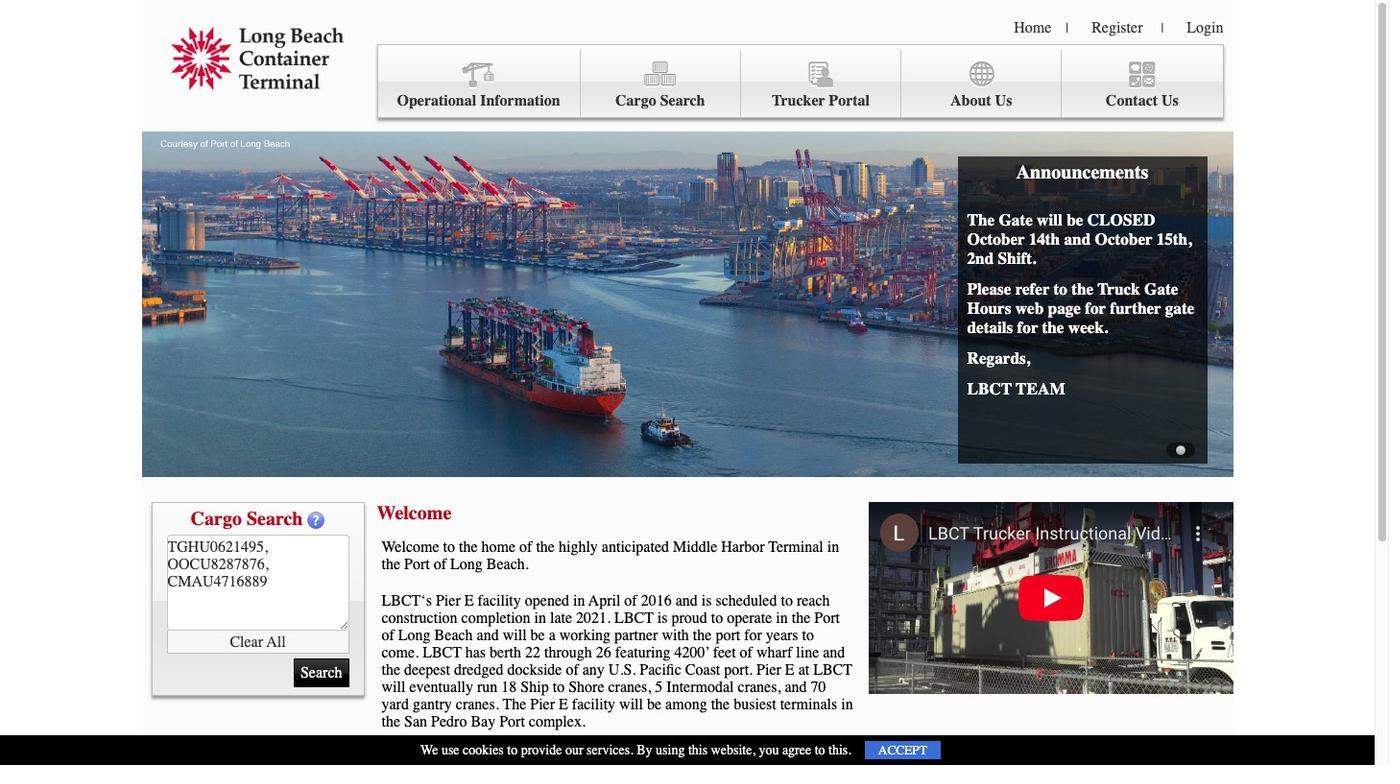 Task type: vqa. For each thing, say whether or not it's contained in the screenshot.
refer
yes



Task type: locate. For each thing, give the bounding box(es) containing it.
lbct up featuring
[[615, 610, 654, 627]]

0 vertical spatial facility
[[478, 593, 521, 610]]

menu bar
[[377, 44, 1224, 118]]

0 horizontal spatial gate
[[999, 210, 1033, 230]]

1 horizontal spatial october
[[1095, 230, 1153, 249]]

1 horizontal spatial search
[[661, 92, 706, 109]]

reach
[[797, 593, 830, 610]]

e left shore
[[559, 696, 568, 714]]

to right refer
[[1054, 280, 1068, 299]]

1 horizontal spatial cranes,
[[738, 679, 781, 696]]

us right the 'about'
[[996, 92, 1013, 109]]

regards,​
[[968, 349, 1031, 368]]

port up lbct's at the bottom left of page
[[404, 556, 430, 573]]

2 horizontal spatial be
[[1067, 210, 1084, 230]]

the up lbct's at the bottom left of page
[[382, 556, 401, 573]]

0 horizontal spatial cargo search
[[191, 508, 303, 530]]

1 vertical spatial welcome
[[382, 539, 439, 556]]

to left home
[[443, 539, 455, 556]]

the inside the gate will be closed october 14th and october 15th, 2nd shift.
[[968, 210, 995, 230]]

feet
[[713, 645, 736, 662]]

1 horizontal spatial be
[[647, 696, 662, 714]]

facility
[[478, 593, 521, 610], [572, 696, 616, 714]]

to
[[1054, 280, 1068, 299], [443, 539, 455, 556], [781, 593, 793, 610], [711, 610, 723, 627], [803, 627, 815, 645], [553, 679, 565, 696], [507, 742, 518, 759], [815, 742, 826, 759]]

0 horizontal spatial the
[[503, 696, 527, 714]]

0 horizontal spatial october
[[968, 230, 1025, 249]]

cargo
[[616, 92, 657, 109], [191, 508, 242, 530]]

the
[[1072, 280, 1094, 299], [1043, 318, 1065, 337], [459, 539, 478, 556], [536, 539, 555, 556], [382, 556, 401, 573], [792, 610, 811, 627], [693, 627, 712, 645], [382, 662, 401, 679], [711, 696, 730, 714], [382, 714, 401, 731]]

intermodal
[[667, 679, 734, 696]]

will left 5
[[620, 696, 644, 714]]

of down lbct's at the bottom left of page
[[382, 627, 395, 645]]

2 vertical spatial e
[[559, 696, 568, 714]]

long left beach.
[[451, 556, 483, 573]]

the up yard
[[382, 662, 401, 679]]

1 vertical spatial gate
[[1145, 280, 1179, 299]]

1 vertical spatial cargo search
[[191, 508, 303, 530]]

0 horizontal spatial search
[[247, 508, 303, 530]]

welcome inside welcome to the home of the highly anticipated middle harbor terminal in the port of long beach.
[[382, 539, 439, 556]]

2 us from the left
[[1162, 92, 1179, 109]]

and
[[676, 593, 698, 610], [477, 627, 499, 645], [823, 645, 846, 662], [785, 679, 807, 696]]

services.
[[587, 742, 634, 759]]

late
[[550, 610, 573, 627]]

0 vertical spatial search
[[661, 92, 706, 109]]

cranes.
[[456, 696, 499, 714]]

1 us from the left
[[996, 92, 1013, 109]]

the gate will be closed october 14th and october 15th, 2nd shift.
[[968, 210, 1192, 268]]

be
[[1067, 210, 1084, 230], [531, 627, 545, 645], [647, 696, 662, 714]]

welcome for welcome
[[377, 502, 452, 524]]

has
[[466, 645, 486, 662]]

us for contact us
[[1162, 92, 1179, 109]]

will
[[1037, 210, 1063, 230], [503, 627, 527, 645], [382, 679, 406, 696], [620, 696, 644, 714]]

1 vertical spatial pier
[[757, 662, 782, 679]]

cargo search inside menu bar
[[616, 92, 706, 109]]

1 horizontal spatial long
[[451, 556, 483, 573]]

the left the truck
[[1072, 280, 1094, 299]]

october up the truck
[[1095, 230, 1153, 249]]

us right contact
[[1162, 92, 1179, 109]]

1 horizontal spatial facility
[[572, 696, 616, 714]]

middle
[[673, 539, 718, 556]]

shore
[[569, 679, 605, 696]]

0 vertical spatial the
[[968, 210, 995, 230]]

gate
[[999, 210, 1033, 230], [1145, 280, 1179, 299]]

be left closed
[[1067, 210, 1084, 230]]

pedro
[[431, 714, 467, 731]]

is left proud
[[658, 610, 668, 627]]

lbct right "at"
[[814, 662, 853, 679]]

contact us
[[1106, 92, 1179, 109]]

will inside the gate will be closed october 14th and october 15th, 2nd shift.
[[1037, 210, 1063, 230]]

the left highly
[[536, 539, 555, 556]]

the left week.
[[1043, 318, 1065, 337]]

to inside the please refer to the truck gate hours web page for further gate details for the week.
[[1054, 280, 1068, 299]]

2 vertical spatial port
[[500, 714, 525, 731]]

use
[[442, 742, 460, 759]]

1 horizontal spatial cargo
[[616, 92, 657, 109]]

october up please
[[968, 230, 1025, 249]]

e up beach
[[465, 593, 474, 610]]

for
[[1086, 299, 1107, 318], [1018, 318, 1039, 337], [745, 627, 762, 645]]

search
[[661, 92, 706, 109], [247, 508, 303, 530]]

long down lbct's at the bottom left of page
[[398, 627, 431, 645]]

welcome for welcome to the home of the highly anticipated middle harbor terminal in the port of long beach.
[[382, 539, 439, 556]]

line
[[797, 645, 820, 662]]

0 horizontal spatial us
[[996, 92, 1013, 109]]

e
[[465, 593, 474, 610], [786, 662, 795, 679], [559, 696, 568, 714]]

1 horizontal spatial gate
[[1145, 280, 1179, 299]]

cargo search
[[616, 92, 706, 109], [191, 508, 303, 530]]

2 vertical spatial pier
[[530, 696, 555, 714]]

cranes, down wharf
[[738, 679, 781, 696]]

is
[[702, 593, 712, 610], [658, 610, 668, 627]]

lbct left has at the bottom of page
[[423, 645, 462, 662]]

1 horizontal spatial the
[[968, 210, 995, 230]]

will down the come.
[[382, 679, 406, 696]]

ship
[[521, 679, 549, 696]]

the
[[968, 210, 995, 230], [503, 696, 527, 714]]

us for about us
[[996, 92, 1013, 109]]

coast
[[686, 662, 721, 679]]

in right late
[[573, 593, 585, 610]]

for right details
[[1018, 318, 1039, 337]]

1 horizontal spatial port
[[500, 714, 525, 731]]

provide
[[521, 742, 562, 759]]

we use cookies to provide our services. by using this website, you agree to this.
[[421, 742, 852, 759]]

be left among
[[647, 696, 662, 714]]

page
[[1048, 299, 1082, 318]]

port up line
[[815, 610, 840, 627]]

| left login link
[[1162, 20, 1164, 36]]

1 horizontal spatial us
[[1162, 92, 1179, 109]]

22
[[525, 645, 541, 662]]

contact
[[1106, 92, 1158, 109]]

gate up shift.
[[999, 210, 1033, 230]]

you
[[759, 742, 779, 759]]

lbct down regards,​
[[968, 379, 1013, 399]]

1 vertical spatial cargo
[[191, 508, 242, 530]]

cookies
[[463, 742, 504, 759]]

0 vertical spatial gate
[[999, 210, 1033, 230]]

will left a
[[503, 627, 527, 645]]

0 horizontal spatial |
[[1066, 20, 1069, 36]]

2 horizontal spatial for
[[1086, 299, 1107, 318]]

2 cranes, from the left
[[738, 679, 781, 696]]

in right terminal
[[828, 539, 840, 556]]

0 horizontal spatial be
[[531, 627, 545, 645]]

the up 2nd in the top right of the page
[[968, 210, 995, 230]]

and right 2016
[[676, 593, 698, 610]]

pier up beach
[[436, 593, 461, 610]]

among
[[666, 696, 708, 714]]

wharf
[[757, 645, 793, 662]]

be left a
[[531, 627, 545, 645]]

accept button
[[865, 742, 941, 760]]

the right the run
[[503, 696, 527, 714]]

1 horizontal spatial |
[[1162, 20, 1164, 36]]

bay
[[471, 714, 496, 731]]

port inside welcome to the home of the highly anticipated middle harbor terminal in the port of long beach.
[[404, 556, 430, 573]]

san
[[404, 714, 427, 731]]

in left late
[[535, 610, 547, 627]]

gate right the truck
[[1145, 280, 1179, 299]]

0 horizontal spatial for
[[745, 627, 762, 645]]

lbct
[[968, 379, 1013, 399], [615, 610, 654, 627], [423, 645, 462, 662], [814, 662, 853, 679]]

| right home link at the top right of the page
[[1066, 20, 1069, 36]]

pier
[[436, 593, 461, 610], [757, 662, 782, 679], [530, 696, 555, 714]]

anticipated
[[602, 539, 669, 556]]

0 horizontal spatial long
[[398, 627, 431, 645]]

be inside the gate will be closed october 14th and october 15th, 2nd shift.
[[1067, 210, 1084, 230]]

1 vertical spatial the
[[503, 696, 527, 714]]

1 vertical spatial e
[[786, 662, 795, 679]]

of left any
[[566, 662, 579, 679]]

1 vertical spatial facility
[[572, 696, 616, 714]]

0 vertical spatial e
[[465, 593, 474, 610]]

0 vertical spatial port
[[404, 556, 430, 573]]

facility down any
[[572, 696, 616, 714]]

0 vertical spatial be
[[1067, 210, 1084, 230]]

0 horizontal spatial cranes,
[[608, 679, 652, 696]]

0 horizontal spatial cargo
[[191, 508, 242, 530]]

opened
[[525, 593, 570, 610]]

and left 70
[[785, 679, 807, 696]]

completion
[[462, 610, 531, 627]]

|
[[1066, 20, 1069, 36], [1162, 20, 1164, 36]]

0 vertical spatial cargo search
[[616, 92, 706, 109]]

pier right port.
[[757, 662, 782, 679]]

0 horizontal spatial facility
[[478, 593, 521, 610]]

for right page
[[1086, 299, 1107, 318]]

2021.
[[576, 610, 611, 627]]

0 vertical spatial long
[[451, 556, 483, 573]]

is left scheduled
[[702, 593, 712, 610]]

long inside lbct's pier e facility opened in april of 2016 and is scheduled to reach construction completion in late 2021.  lbct is proud to operate in the port of long beach and will be a working partner with the port for years to come.  lbct has berth 22 through 26 featuring 4200' feet of wharf line and the deepest dredged dockside of any u.s. pacific coast port. pier e at lbct will eventually run 18 ship to shore cranes, 5 intermodal cranes, and 70 yard gantry cranes. the pier e facility will be among the busiest terminals in the san pedro bay port complex.
[[398, 627, 431, 645]]

u.s.
[[609, 662, 636, 679]]

cranes, left 5
[[608, 679, 652, 696]]

pier down dockside
[[530, 696, 555, 714]]

2 horizontal spatial port
[[815, 610, 840, 627]]

this.
[[829, 742, 852, 759]]

2nd
[[968, 249, 994, 268]]

1 horizontal spatial for
[[1018, 318, 1039, 337]]

0 vertical spatial welcome
[[377, 502, 452, 524]]

1 vertical spatial port
[[815, 610, 840, 627]]

e left "at"
[[786, 662, 795, 679]]

0 horizontal spatial port
[[404, 556, 430, 573]]

will down announcements
[[1037, 210, 1063, 230]]

1 horizontal spatial e
[[559, 696, 568, 714]]

0 horizontal spatial pier
[[436, 593, 461, 610]]

18
[[502, 679, 517, 696]]

1 horizontal spatial cargo search
[[616, 92, 706, 109]]

cargo search link
[[581, 50, 741, 118]]

1 horizontal spatial pier
[[530, 696, 555, 714]]

of left 2016
[[625, 593, 637, 610]]

5
[[655, 679, 663, 696]]

by
[[637, 742, 653, 759]]

to right years
[[803, 627, 815, 645]]

for right the port
[[745, 627, 762, 645]]

contact us link
[[1063, 50, 1223, 118]]

cranes,
[[608, 679, 652, 696], [738, 679, 781, 696]]

team
[[1016, 379, 1066, 399]]

the left home
[[459, 539, 478, 556]]

port right bay
[[500, 714, 525, 731]]

1 vertical spatial long
[[398, 627, 431, 645]]

facility down beach.
[[478, 593, 521, 610]]

please refer to the truck gate hours web page for further gate details for the week.
[[968, 280, 1195, 337]]

None submit
[[294, 659, 349, 688]]



Task type: describe. For each thing, give the bounding box(es) containing it.
about us
[[951, 92, 1013, 109]]

terminals
[[781, 696, 838, 714]]

0 vertical spatial pier
[[436, 593, 461, 610]]

clear all
[[230, 633, 286, 651]]

partner
[[615, 627, 658, 645]]

0 horizontal spatial is
[[658, 610, 668, 627]]

through
[[545, 645, 592, 662]]

home
[[482, 539, 516, 556]]

about us link
[[902, 50, 1063, 118]]

4200'
[[675, 645, 710, 662]]

register link
[[1092, 19, 1143, 36]]

to left this.
[[815, 742, 826, 759]]

years
[[766, 627, 799, 645]]

hours
[[968, 299, 1012, 318]]

15th,
[[1157, 230, 1192, 249]]

login
[[1187, 19, 1224, 36]]

web
[[1016, 299, 1044, 318]]

operational information
[[397, 92, 561, 109]]

berth
[[490, 645, 522, 662]]

with
[[662, 627, 690, 645]]

about
[[951, 92, 992, 109]]

in right 70
[[842, 696, 854, 714]]

14th and
[[1029, 230, 1091, 249]]

and right beach
[[477, 627, 499, 645]]

closed
[[1088, 210, 1156, 230]]

of right home
[[520, 539, 532, 556]]

menu bar containing operational information
[[377, 44, 1224, 118]]

further
[[1111, 299, 1162, 318]]

0 horizontal spatial e
[[465, 593, 474, 610]]

truck
[[1098, 280, 1141, 299]]

and right line
[[823, 645, 846, 662]]

details
[[968, 318, 1014, 337]]

refer
[[1016, 280, 1050, 299]]

trucker portal link
[[741, 50, 902, 118]]

the right among
[[711, 696, 730, 714]]

1 vertical spatial be
[[531, 627, 545, 645]]

1 october from the left
[[968, 230, 1025, 249]]

our
[[566, 742, 584, 759]]

terminal
[[769, 539, 824, 556]]

a
[[549, 627, 556, 645]]

featuring
[[615, 645, 671, 662]]

1 cranes, from the left
[[608, 679, 652, 696]]

to left reach
[[781, 593, 793, 610]]

announcements
[[1017, 161, 1149, 183]]

come.
[[382, 645, 419, 662]]

long inside welcome to the home of the highly anticipated middle harbor terminal in the port of long beach.
[[451, 556, 483, 573]]

lbct's
[[382, 593, 432, 610]]

construction
[[382, 610, 458, 627]]

beach
[[435, 627, 473, 645]]

2016
[[641, 593, 672, 610]]

to inside welcome to the home of the highly anticipated middle harbor terminal in the port of long beach.
[[443, 539, 455, 556]]

clear
[[230, 633, 263, 651]]

information
[[480, 92, 561, 109]]

26
[[596, 645, 612, 662]]

yard
[[382, 696, 409, 714]]

Enter container numbers and/ or booking numbers. text field
[[167, 535, 349, 631]]

shift.
[[998, 249, 1037, 268]]

gate inside the please refer to the truck gate hours web page for further gate details for the week.
[[1145, 280, 1179, 299]]

2 | from the left
[[1162, 20, 1164, 36]]

2 horizontal spatial e
[[786, 662, 795, 679]]

pacific
[[640, 662, 682, 679]]

2 vertical spatial be
[[647, 696, 662, 714]]

any
[[583, 662, 605, 679]]

for inside lbct's pier e facility opened in april of 2016 and is scheduled to reach construction completion in late 2021.  lbct is proud to operate in the port of long beach and will be a working partner with the port for years to come.  lbct has berth 22 through 26 featuring 4200' feet of wharf line and the deepest dredged dockside of any u.s. pacific coast port. pier e at lbct will eventually run 18 ship to shore cranes, 5 intermodal cranes, and 70 yard gantry cranes. the pier e facility will be among the busiest terminals in the san pedro bay port complex.
[[745, 627, 762, 645]]

busiest
[[734, 696, 777, 714]]

complex.
[[529, 714, 586, 731]]

home link
[[1015, 19, 1052, 36]]

2 horizontal spatial pier
[[757, 662, 782, 679]]

agree
[[783, 742, 812, 759]]

using
[[656, 742, 685, 759]]

beach.
[[487, 556, 529, 573]]

operate
[[727, 610, 772, 627]]

0 vertical spatial cargo
[[616, 92, 657, 109]]

at
[[799, 662, 810, 679]]

of up construction
[[434, 556, 447, 573]]

to left the provide
[[507, 742, 518, 759]]

login link
[[1187, 19, 1224, 36]]

1 | from the left
[[1066, 20, 1069, 36]]

lbct's pier e facility opened in april of 2016 and is scheduled to reach construction completion in late 2021.  lbct is proud to operate in the port of long beach and will be a working partner with the port for years to come.  lbct has berth 22 through 26 featuring 4200' feet of wharf line and the deepest dredged dockside of any u.s. pacific coast port. pier e at lbct will eventually run 18 ship to shore cranes, 5 intermodal cranes, and 70 yard gantry cranes. the pier e facility will be among the busiest terminals in the san pedro bay port complex.
[[382, 593, 854, 731]]

welcome to the home of the highly anticipated middle harbor terminal in the port of long beach.
[[382, 539, 840, 573]]

trucker portal
[[772, 92, 870, 109]]

in inside welcome to the home of the highly anticipated middle harbor terminal in the port of long beach.
[[828, 539, 840, 556]]

eventually
[[410, 679, 474, 696]]

gate
[[1166, 299, 1195, 318]]

register
[[1092, 19, 1143, 36]]

1 vertical spatial search
[[247, 508, 303, 530]]

deepest
[[404, 662, 451, 679]]

the inside lbct's pier e facility opened in april of 2016 and is scheduled to reach construction completion in late 2021.  lbct is proud to operate in the port of long beach and will be a working partner with the port for years to come.  lbct has berth 22 through 26 featuring 4200' feet of wharf line and the deepest dredged dockside of any u.s. pacific coast port. pier e at lbct will eventually run 18 ship to shore cranes, 5 intermodal cranes, and 70 yard gantry cranes. the pier e facility will be among the busiest terminals in the san pedro bay port complex.
[[503, 696, 527, 714]]

lbct team
[[968, 379, 1066, 399]]

run
[[477, 679, 498, 696]]

gate inside the gate will be closed october 14th and october 15th, 2nd shift.
[[999, 210, 1033, 230]]

of right "feet"
[[740, 645, 753, 662]]

2 october from the left
[[1095, 230, 1153, 249]]

dockside
[[508, 662, 562, 679]]

april
[[589, 593, 621, 610]]

in right operate at the right bottom of page
[[776, 610, 788, 627]]

port.
[[725, 662, 753, 679]]

the left the port
[[693, 627, 712, 645]]

working
[[560, 627, 611, 645]]

the left san
[[382, 714, 401, 731]]

harbor
[[722, 539, 765, 556]]

this
[[689, 742, 708, 759]]

trucker
[[772, 92, 826, 109]]

operational
[[397, 92, 477, 109]]

search inside menu bar
[[661, 92, 706, 109]]

the up line
[[792, 610, 811, 627]]

home
[[1015, 19, 1052, 36]]

to right ship
[[553, 679, 565, 696]]

website,
[[711, 742, 756, 759]]

please
[[968, 280, 1012, 299]]

1 horizontal spatial is
[[702, 593, 712, 610]]

to right proud
[[711, 610, 723, 627]]

70
[[811, 679, 827, 696]]



